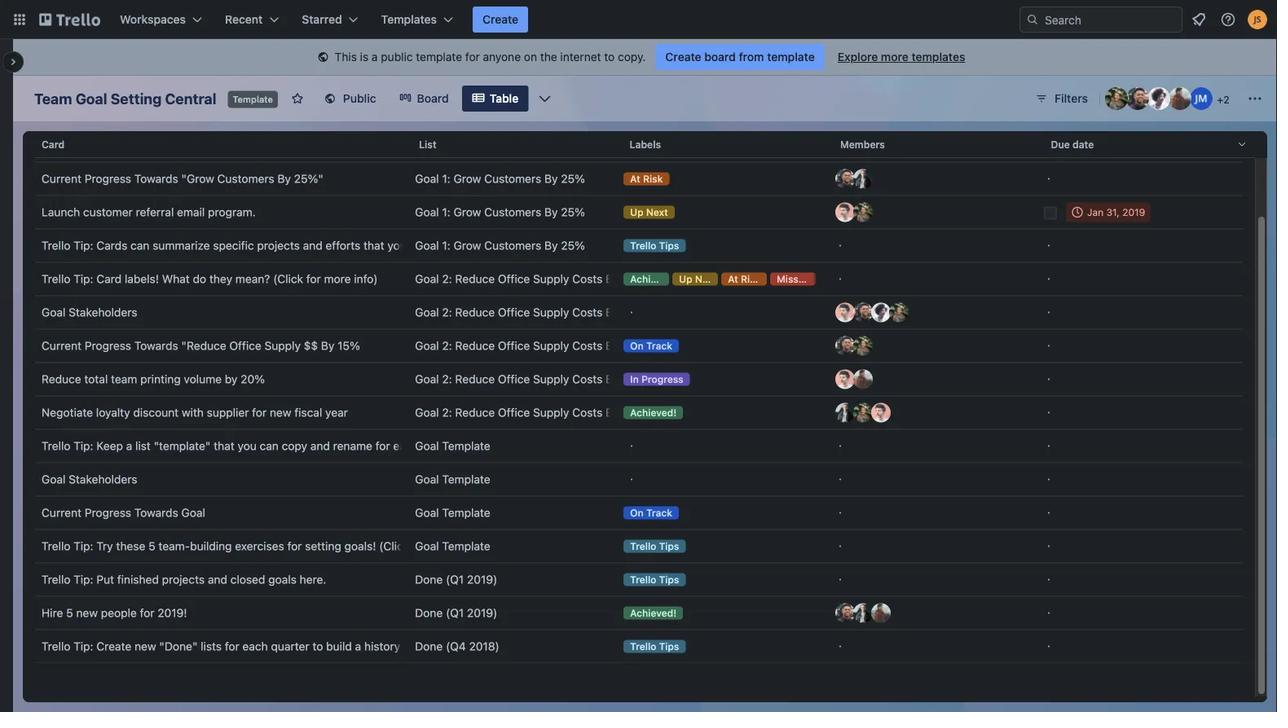 Task type: describe. For each thing, give the bounding box(es) containing it.
0 horizontal spatial create
[[96, 640, 131, 653]]

Board name text field
[[26, 86, 225, 112]]

1 horizontal spatial color: orange, title: "at risk" element
[[721, 273, 767, 286]]

negotiate
[[42, 406, 93, 419]]

row containing trello tip: card labels! what do they mean? (click for more info)
[[35, 262, 1243, 296]]

sm image
[[315, 50, 331, 66]]

on inside trello tip: cards can summarize specific projects and efforts that your team is working on to reach the goal. link
[[499, 239, 512, 252]]

todd (todd05497623) image for goal 1: grow customers by 25%
[[835, 203, 855, 222]]

todd (todd05497623) image for goal 2: reduce office supply costs by 15%
[[835, 370, 855, 389]]

this is a public template for anyone on the internet to copy.
[[335, 50, 646, 64]]

at for color: orange, title: "at risk" element in the at risk button
[[630, 173, 640, 185]]

1 horizontal spatial (click
[[379, 540, 409, 553]]

risk for color: orange, title: "at risk" element in the at risk button
[[643, 173, 663, 185]]

row containing launch customer referral email program.
[[35, 196, 1243, 229]]

printing
[[140, 372, 181, 386]]

put
[[96, 573, 114, 586]]

closed
[[230, 573, 265, 586]]

goal stakeholders link for goal template
[[42, 463, 402, 496]]

labels button
[[623, 125, 834, 164]]

done for here.
[[415, 573, 443, 586]]

list
[[419, 139, 437, 150]]

achieved! up next
[[630, 273, 717, 285]]

primary element
[[0, 0, 1277, 39]]

1 vertical spatial color: yellow, title: "up next" element
[[673, 273, 718, 286]]

referral
[[136, 205, 174, 219]]

starred button
[[292, 7, 368, 33]]

specific
[[213, 239, 254, 252]]

0 horizontal spatial team
[[111, 372, 137, 386]]

customize views image
[[537, 90, 553, 107]]

supply for $$
[[533, 339, 569, 352]]

1 vertical spatial javier (javier85303346) image
[[853, 370, 873, 389]]

more inside trello tip: try these 5 team-building exercises for setting goals! (click for more info) link
[[430, 540, 457, 553]]

history
[[364, 640, 400, 653]]

more inside explore more templates "link"
[[881, 50, 909, 64]]

create for create board from template
[[665, 50, 701, 64]]

row containing trello tip: create new "done" lists for each quarter to build a history of accomplished goals.
[[35, 630, 1243, 663]]

achieved! for goal 2: reduce office supply costs by 15%
[[630, 407, 677, 419]]

trello tip: create new "done" lists for each quarter to build a history of accomplished goals. link
[[42, 630, 525, 663]]

by
[[225, 372, 238, 386]]

customers for current progress towards "grow customers by 25%"
[[484, 172, 541, 185]]

done (q4 2018)
[[415, 640, 499, 653]]

reduce for trello tip: card labels! what do they mean? (click for more info)
[[455, 272, 495, 286]]

goal for goal 2: reduce office supply costs by 15%'s goal stakeholders link
[[415, 306, 439, 319]]

0 vertical spatial todd (todd05497623) image
[[835, 303, 855, 322]]

customers inside row
[[484, 139, 541, 152]]

tip: for card
[[74, 272, 93, 286]]

0 vertical spatial and
[[303, 239, 323, 252]]

achieved! button for done (q1 2019)
[[617, 597, 826, 630]]

for right the supplier
[[252, 406, 267, 419]]

goal inside row
[[415, 139, 439, 152]]

goal for goal stakeholders link corresponding to goal template
[[415, 473, 439, 486]]

row containing current progress towards "reduce office supply $$ by 15%
[[35, 329, 1243, 363]]

internet
[[560, 50, 601, 64]]

4 goal 2: reduce office supply costs by 15% from the top
[[415, 372, 645, 386]]

2: for year
[[442, 406, 452, 419]]

due date button
[[1044, 125, 1255, 164]]

info) inside trello tip: card labels! what do they mean? (click for more info) link
[[354, 272, 378, 286]]

goal for "launch customer referral email program." link
[[415, 205, 439, 219]]

missed
[[777, 273, 810, 285]]

more inside trello tip: card labels! what do they mean? (click for more info) link
[[324, 272, 351, 286]]

progress for current progress towards goal
[[85, 506, 131, 520]]

2019) for trello tip: put finished projects and closed goals here.
[[467, 573, 497, 586]]

reduce for current progress towards "reduce office supply $$ by 15%
[[455, 339, 495, 352]]

explore
[[838, 50, 878, 64]]

goal for trello tip: keep a list "template" that you can copy and rename for each new goal. "link" on the bottom left
[[415, 439, 439, 453]]

15% for 20%
[[622, 372, 645, 386]]

goal 2: reduce office supply costs by 15% for 15%
[[415, 339, 645, 352]]

open information menu image
[[1220, 11, 1236, 28]]

current progress towards goal link
[[42, 497, 402, 529]]

done for quarter
[[415, 640, 443, 653]]

20%
[[241, 372, 265, 386]]

1 vertical spatial todd (todd05497623) image
[[871, 403, 891, 423]]

current progress towards "reduce office supply $$ by 15% link
[[42, 330, 402, 362]]

brooke (brooke94205718) image for current progress towards "reduce office supply $$ by 15%
[[853, 336, 873, 356]]

1: for current progress towards "grow customers by 25%"
[[442, 172, 451, 185]]

2: for (click
[[442, 272, 452, 286]]

create board from template
[[665, 50, 815, 64]]

current for current progress towards "reduce office supply $$ by 15%
[[42, 339, 81, 352]]

0 vertical spatial javier (javier85303346) image
[[1169, 87, 1192, 110]]

up next
[[630, 207, 668, 218]]

search image
[[1026, 13, 1039, 26]]

current progress towards "grow customers by 25%"
[[42, 172, 323, 185]]

3 trello tips button from the top
[[617, 564, 826, 596]]

reduce for negotiate loyalty discount with supplier for new fiscal year
[[455, 406, 495, 419]]

1 vertical spatial chris (chris42642663) image
[[835, 169, 855, 189]]

3 trello tips from the top
[[630, 574, 679, 586]]

starred
[[302, 13, 342, 26]]

workspaces
[[120, 13, 186, 26]]

2 costs from the top
[[572, 306, 603, 319]]

11 row from the top
[[35, 463, 1243, 496]]

on track for goal template
[[630, 507, 672, 519]]

2 vertical spatial chris (chris42642663) image
[[853, 303, 873, 322]]

setting
[[111, 90, 162, 107]]

color: green, title: "achieved!" element for (click
[[624, 273, 677, 286]]

up next button
[[617, 196, 826, 229]]

next inside up next button
[[646, 207, 668, 218]]

tip: for cards
[[74, 239, 93, 252]]

2: for 15%
[[442, 339, 452, 352]]

trello tip: card labels! what do they mean? (click for more info)
[[42, 272, 378, 286]]

trello tip: try these 5 team-building exercises for setting goals! (click for more info)
[[42, 540, 484, 553]]

tip: for put
[[74, 573, 93, 586]]

goal template for trello tip: keep a list "template" that you can copy and rename for each new goal.
[[415, 439, 490, 453]]

1 vertical spatial 5
[[66, 606, 73, 620]]

tip: for create
[[74, 640, 93, 653]]

on for goal template
[[630, 507, 644, 519]]

0 vertical spatial goal.
[[582, 239, 608, 252]]

2 vertical spatial and
[[208, 573, 227, 586]]

4 costs from the top
[[572, 372, 603, 386]]

you
[[238, 439, 257, 453]]

stakeholders for goal template
[[69, 473, 137, 486]]

row containing current progress towards "grow customers by 25%"
[[35, 162, 1243, 196]]

current progress towards goal
[[42, 506, 205, 520]]

for inside "link"
[[376, 439, 390, 453]]

info) inside trello tip: try these 5 team-building exercises for setting goals! (click for more info) link
[[460, 540, 484, 553]]

trello tip: put finished projects and closed goals here.
[[42, 573, 326, 586]]

copy.
[[618, 50, 646, 64]]

2 2: from the top
[[442, 306, 452, 319]]

+
[[1217, 94, 1223, 105]]

1: for trello tip: cards can summarize specific projects and efforts that your team is working on to reach the goal.
[[442, 239, 451, 252]]

now)
[[833, 273, 856, 285]]

goal 2: reduce office supply costs by 15% for (click
[[415, 272, 645, 286]]

1 horizontal spatial janelle (janelle549) image
[[1148, 87, 1170, 110]]

launch
[[42, 205, 80, 219]]

1 vertical spatial projects
[[162, 573, 205, 586]]

2 vertical spatial javier (javier85303346) image
[[871, 604, 891, 623]]

hire 5 new people for 2019! link
[[42, 597, 402, 630]]

explore more templates
[[838, 50, 965, 64]]

reduce for reduce total team printing volume by 20%
[[455, 372, 495, 386]]

filters button
[[1030, 86, 1093, 112]]

board
[[417, 92, 449, 105]]

goal template for current progress towards goal
[[415, 506, 490, 520]]

goal 1: grow customers by 25% for current progress towards "grow customers by 25%"
[[415, 172, 585, 185]]

grow for current progress towards "grow customers by 25%"
[[454, 172, 481, 185]]

25% for current progress towards "grow customers by 25%"
[[561, 172, 585, 185]]

row containing trello tip: put finished projects and closed goals here.
[[35, 563, 1243, 597]]

loyalty
[[96, 406, 130, 419]]

1 vertical spatial janelle (janelle549) image
[[871, 303, 891, 322]]

progress for current progress towards "grow customers by 25%"
[[85, 172, 131, 185]]

chris (chris42642663) image for done (q1 2019)
[[835, 604, 855, 623]]

create board from template link
[[656, 44, 825, 70]]

working
[[455, 239, 496, 252]]

goal for reduce total team printing volume by 20% link
[[415, 372, 439, 386]]

1 horizontal spatial up
[[679, 273, 692, 285]]

"template"
[[154, 439, 211, 453]]

current for current progress towards "grow customers by 25%"
[[42, 172, 81, 185]]

table containing goal 1: grow customers by 25%
[[23, 95, 1267, 703]]

grow inside goal 1: grow customers by 25% row
[[454, 139, 481, 152]]

each inside trello tip: keep a list "template" that you can copy and rename for each new goal. "link"
[[393, 439, 419, 453]]

2 vertical spatial to
[[312, 640, 323, 653]]

board link
[[389, 86, 459, 112]]

1 horizontal spatial a
[[355, 640, 361, 653]]

explore more templates link
[[828, 44, 975, 70]]

goal inside board name 'text box'
[[75, 90, 107, 107]]

trello tips for accomplished
[[630, 641, 679, 652]]

fiscal
[[294, 406, 322, 419]]

at risk for color: orange, title: "at risk" element in the at risk button
[[630, 173, 663, 185]]

for down trello tip: cards can summarize specific projects and efforts that your team is working on to reach the goal. link
[[306, 272, 321, 286]]

goal for trello tip: card labels! what do they mean? (click for more info) link
[[415, 272, 439, 286]]

color: orange, title: "at risk" element inside at risk button
[[624, 172, 669, 185]]

john smith (johnsmith38824343) image
[[1248, 10, 1267, 29]]

negotiate loyalty discount with supplier for new fiscal year link
[[42, 396, 402, 429]]

copy
[[282, 439, 307, 453]]

progress for current progress towards "reduce office supply $$ by 15%
[[85, 339, 131, 352]]

discount
[[133, 406, 179, 419]]

labels!
[[125, 272, 159, 286]]

goal for current progress towards "reduce office supply $$ by 15% link on the left
[[415, 339, 439, 352]]

volume
[[184, 372, 222, 386]]

achieved! for done (q1 2019)
[[630, 608, 677, 619]]

new inside "link"
[[422, 439, 443, 453]]

1 vertical spatial next
[[695, 273, 717, 285]]

cards
[[96, 239, 127, 252]]

here.
[[300, 573, 326, 586]]

quarter
[[271, 640, 309, 653]]

0 horizontal spatial (click
[[273, 272, 303, 286]]

a inside "link"
[[126, 439, 132, 453]]

2 done from the top
[[415, 606, 443, 620]]

3 color: green, title: "achieved!" element from the top
[[624, 607, 683, 620]]

costs for 15%
[[572, 339, 603, 352]]

accomplished
[[417, 640, 490, 653]]

trello tip: put finished projects and closed goals here. link
[[42, 564, 402, 596]]

recent button
[[215, 7, 289, 33]]

1 vertical spatial card
[[96, 272, 122, 286]]

public button
[[314, 86, 386, 112]]

with
[[182, 406, 204, 419]]

back to home image
[[39, 7, 100, 33]]

due date
[[1051, 139, 1094, 150]]

trello tip: cards can summarize specific projects and efforts that your team is working on to reach the goal.
[[42, 239, 608, 252]]

trello tip: cards can summarize specific projects and efforts that your team is working on to reach the goal. link
[[42, 229, 608, 262]]

team goal setting central
[[34, 90, 216, 107]]

list button
[[412, 125, 623, 164]]

row containing trello tip: keep a list "template" that you can copy and rename for each new goal.
[[35, 430, 1243, 463]]

0 vertical spatial a
[[372, 50, 378, 64]]

jan 31, 2019
[[1087, 207, 1145, 218]]

25% for trello tip: cards can summarize specific projects and efforts that your team is working on to reach the goal.
[[561, 239, 585, 252]]

1: for launch customer referral email program.
[[442, 205, 451, 219]]

email
[[177, 205, 205, 219]]

table link
[[462, 86, 528, 112]]

3 tips from the top
[[659, 574, 679, 586]]

1 horizontal spatial brooke (brooke94205718) image
[[889, 303, 909, 322]]

new left the people
[[76, 606, 98, 620]]

2 horizontal spatial brooke (brooke94205718) image
[[1105, 87, 1128, 110]]

25% for launch customer referral email program.
[[561, 205, 585, 219]]

goal for trello tip: cards can summarize specific projects and efforts that your team is working on to reach the goal. link
[[415, 239, 439, 252]]

goals!
[[344, 540, 376, 553]]

goal stakeholders for goal 2: reduce office supply costs by 15%
[[42, 306, 137, 319]]

towards for "reduce
[[134, 339, 178, 352]]

negotiate loyalty discount with supplier for new fiscal year
[[42, 406, 348, 419]]

on track button for goal template
[[617, 497, 826, 529]]

3 color: sky, title: "trello tips" element from the top
[[624, 573, 686, 586]]

tips for accomplished
[[659, 641, 679, 652]]

1: inside row
[[442, 139, 451, 152]]

row containing trello tip: cards can summarize specific projects and efforts that your team is working on to reach the goal.
[[35, 229, 1243, 262]]

goal 1: grow customers by 25% row
[[35, 129, 1243, 162]]



Task type: vqa. For each thing, say whether or not it's contained in the screenshot.


Task type: locate. For each thing, give the bounding box(es) containing it.
2 towards from the top
[[134, 339, 178, 352]]

progress up total
[[85, 339, 131, 352]]

2 trello tips button from the top
[[617, 530, 826, 563]]

new
[[270, 406, 291, 419], [422, 439, 443, 453], [76, 606, 98, 620], [134, 640, 156, 653]]

tip: left the put
[[74, 573, 93, 586]]

2 goal template from the top
[[415, 473, 490, 486]]

on track button for goal 2: reduce office supply costs by 15%
[[617, 330, 826, 362]]

1 towards from the top
[[134, 172, 178, 185]]

brooke (brooke94205718) image for negotiate loyalty discount with supplier for new fiscal year
[[853, 403, 873, 423]]

4 1: from the top
[[442, 239, 451, 252]]

create for create
[[482, 13, 518, 26]]

trello tip: try these 5 team-building exercises for setting goals! (click for more info) link
[[42, 530, 484, 563]]

template
[[416, 50, 462, 64], [767, 50, 815, 64]]

3 goal 2: reduce office supply costs by 15% from the top
[[415, 339, 645, 352]]

board
[[704, 50, 736, 64]]

1 vertical spatial achieved!
[[630, 407, 677, 419]]

reduce total team printing volume by 20%
[[42, 372, 265, 386]]

1 row from the top
[[35, 125, 1255, 164]]

progress inside button
[[641, 374, 683, 385]]

up down up next button
[[679, 273, 692, 285]]

that left your
[[364, 239, 384, 252]]

current progress towards "grow customers by 25%" link
[[42, 163, 402, 195]]

1 horizontal spatial at
[[728, 273, 738, 285]]

0 vertical spatial up
[[630, 207, 644, 218]]

next up the "achieved! up next"
[[646, 207, 668, 218]]

chris (chris42642663) image
[[1126, 87, 1149, 110], [835, 169, 855, 189], [853, 303, 873, 322]]

javier (javier85303346) image
[[1169, 87, 1192, 110], [853, 370, 873, 389], [871, 604, 891, 623]]

on for goal 2: reduce office supply costs by 15%
[[630, 340, 644, 352]]

14 row from the top
[[35, 563, 1243, 597]]

that left you
[[214, 439, 235, 453]]

2 todd (todd05497623) image from the top
[[835, 370, 855, 389]]

on right anyone
[[524, 50, 537, 64]]

todd (todd05497623) image
[[835, 303, 855, 322], [871, 403, 891, 423]]

4 tips from the top
[[659, 641, 679, 652]]

at risk inside button
[[630, 173, 663, 185]]

that
[[364, 239, 384, 252], [214, 439, 235, 453]]

the left the internet
[[540, 50, 557, 64]]

4 goal template from the top
[[415, 540, 490, 553]]

filters
[[1055, 92, 1088, 105]]

office for $$
[[498, 339, 530, 352]]

by
[[544, 139, 558, 152], [277, 172, 291, 185], [544, 172, 558, 185], [544, 205, 558, 219], [544, 239, 558, 252], [606, 272, 619, 286], [606, 306, 619, 319], [321, 339, 334, 352], [606, 339, 619, 352], [606, 372, 619, 386], [606, 406, 619, 419]]

and left efforts
[[303, 239, 323, 252]]

goal for negotiate loyalty discount with supplier for new fiscal year link
[[415, 406, 439, 419]]

create up anyone
[[482, 13, 518, 26]]

star or unstar board image
[[291, 92, 304, 105]]

track for goal template
[[646, 507, 672, 519]]

towards up referral
[[134, 172, 178, 185]]

1 vertical spatial goal stakeholders link
[[42, 463, 402, 496]]

1 color: sky, title: "trello tips" element from the top
[[624, 239, 686, 252]]

goal template for trello tip: try these 5 team-building exercises for setting goals! (click for more info)
[[415, 540, 490, 553]]

chris (chris42642663) image down now)
[[853, 303, 873, 322]]

0 horizontal spatial template
[[416, 50, 462, 64]]

what
[[162, 272, 190, 286]]

on right working
[[499, 239, 512, 252]]

supply for 20%
[[533, 372, 569, 386]]

goal template
[[415, 439, 490, 453], [415, 473, 490, 486], [415, 506, 490, 520], [415, 540, 490, 553]]

show menu image
[[1247, 90, 1263, 107]]

color: orange, title: "at risk" element left the missed
[[721, 273, 767, 286]]

row containing reduce total team printing volume by 20%
[[35, 363, 1243, 396]]

progress for in progress
[[641, 374, 683, 385]]

1 vertical spatial on
[[499, 239, 512, 252]]

1 on track from the top
[[630, 340, 672, 352]]

chris (chris42642663) image down members
[[835, 169, 855, 189]]

(click right mean?
[[273, 272, 303, 286]]

4 trello tips button from the top
[[617, 630, 826, 663]]

1 2: from the top
[[442, 272, 452, 286]]

at risk up the up next
[[630, 173, 663, 185]]

each right "rename"
[[393, 439, 419, 453]]

2 template from the left
[[767, 50, 815, 64]]

and left closed
[[208, 573, 227, 586]]

at inside at risk button
[[630, 173, 640, 185]]

team right total
[[111, 372, 137, 386]]

1 goal template from the top
[[415, 439, 490, 453]]

color: blue, title: "on track" element
[[624, 339, 679, 352], [624, 507, 679, 520]]

1 horizontal spatial risk
[[741, 273, 761, 285]]

reduce total team printing volume by 20% link
[[42, 363, 402, 396]]

2 goal stakeholders from the top
[[42, 473, 137, 486]]

is left working
[[443, 239, 452, 252]]

projects up mean?
[[257, 239, 300, 252]]

1 vertical spatial on track
[[630, 507, 672, 519]]

color: yellow, title: "up next" element inside up next button
[[624, 206, 675, 219]]

new left fiscal
[[270, 406, 291, 419]]

0 vertical spatial at risk
[[630, 173, 663, 185]]

8 row from the top
[[35, 363, 1243, 396]]

trello tips for info)
[[630, 541, 679, 552]]

1 horizontal spatial is
[[443, 239, 452, 252]]

goal for current progress towards goal link
[[415, 506, 439, 520]]

row containing card
[[35, 125, 1255, 164]]

can inside trello tip: keep a list "template" that you can copy and rename for each new goal. "link"
[[260, 439, 279, 453]]

0 horizontal spatial risk
[[643, 173, 663, 185]]

0 horizontal spatial brooke (brooke94205718) image
[[853, 203, 873, 222]]

2:
[[442, 272, 452, 286], [442, 306, 452, 319], [442, 339, 452, 352], [442, 372, 452, 386], [442, 406, 452, 419]]

2
[[1223, 94, 1229, 105]]

create down hire 5 new people for 2019!
[[96, 640, 131, 653]]

members
[[840, 139, 885, 150]]

1 vertical spatial goal stakeholders
[[42, 473, 137, 486]]

risk inside at risk button
[[643, 173, 663, 185]]

1 vertical spatial achieved! button
[[617, 597, 826, 630]]

card inside button
[[42, 139, 65, 150]]

row containing current progress towards goal
[[35, 496, 1243, 530]]

row containing hire 5 new people for 2019!
[[35, 597, 1243, 630]]

program.
[[208, 205, 256, 219]]

2 vertical spatial achieved!
[[630, 608, 677, 619]]

0 notifications image
[[1189, 10, 1209, 29]]

2 tip: from the top
[[74, 272, 93, 286]]

at for the right color: orange, title: "at risk" element
[[728, 273, 738, 285]]

0 vertical spatial janelle (janelle549) image
[[1148, 87, 1170, 110]]

trello tip: keep a list "template" that you can copy and rename for each new goal. link
[[42, 430, 472, 463]]

grow up working
[[454, 205, 481, 219]]

0 vertical spatial color: blue, title: "on track" element
[[624, 339, 679, 352]]

color: sky, title: "trello tips" element
[[624, 239, 686, 252], [624, 540, 686, 553], [624, 573, 686, 586], [624, 640, 686, 653]]

goal stakeholders for goal template
[[42, 473, 137, 486]]

can right cards
[[131, 239, 149, 252]]

a left list
[[126, 439, 132, 453]]

row
[[35, 125, 1255, 164], [35, 162, 1243, 196], [35, 196, 1243, 229], [35, 229, 1243, 262], [35, 262, 1243, 296], [35, 296, 1243, 329], [35, 329, 1243, 363], [35, 363, 1243, 396], [35, 396, 1243, 430], [35, 430, 1243, 463], [35, 463, 1243, 496], [35, 496, 1243, 530], [35, 530, 1243, 563], [35, 563, 1243, 597], [35, 597, 1243, 630], [35, 630, 1243, 663]]

3 grow from the top
[[454, 205, 481, 219]]

card down team
[[42, 139, 65, 150]]

0 vertical spatial 5
[[148, 540, 155, 553]]

office for new
[[498, 406, 530, 419]]

5 goal 2: reduce office supply costs by 15% from the top
[[415, 406, 645, 419]]

2 brooke (brooke94205718) image from the top
[[853, 403, 873, 423]]

progress up try
[[85, 506, 131, 520]]

office
[[498, 272, 530, 286], [498, 306, 530, 319], [229, 339, 261, 352], [498, 339, 530, 352], [498, 372, 530, 386], [498, 406, 530, 419]]

2 horizontal spatial more
[[881, 50, 909, 64]]

tip: for keep
[[74, 439, 93, 453]]

4 trello tips from the top
[[630, 641, 679, 652]]

0 vertical spatial is
[[360, 50, 369, 64]]

towards inside current progress towards goal link
[[134, 506, 178, 520]]

3 row from the top
[[35, 196, 1243, 229]]

0 vertical spatial to
[[604, 50, 615, 64]]

office for they
[[498, 272, 530, 286]]

1 vertical spatial brooke (brooke94205718) image
[[853, 203, 873, 222]]

that inside "link"
[[214, 439, 235, 453]]

towards for "grow
[[134, 172, 178, 185]]

2 stakeholders from the top
[[69, 473, 137, 486]]

0 horizontal spatial to
[[312, 640, 323, 653]]

1 vertical spatial 2019)
[[467, 606, 497, 620]]

trello tips for on
[[630, 240, 679, 251]]

6 row from the top
[[35, 296, 1243, 329]]

31,
[[1106, 207, 1120, 218]]

table
[[490, 92, 519, 105]]

create inside button
[[482, 13, 518, 26]]

templates
[[912, 50, 965, 64]]

card left labels!
[[96, 272, 122, 286]]

2 tips from the top
[[659, 541, 679, 552]]

template inside create board from template link
[[767, 50, 815, 64]]

color: blue, title: "on track" element for goal template
[[624, 507, 679, 520]]

0 vertical spatial on
[[630, 340, 644, 352]]

goal stakeholders link up current progress towards "reduce office supply $$ by 15% link on the left
[[42, 296, 402, 329]]

progress right in
[[641, 374, 683, 385]]

trello inside "link"
[[42, 439, 70, 453]]

+ 2
[[1217, 94, 1229, 105]]

for right lists
[[225, 640, 239, 653]]

2 (q1 from the top
[[446, 606, 464, 620]]

supply for they
[[533, 272, 569, 286]]

goal 1: grow customers by 25%
[[415, 139, 585, 152], [415, 172, 585, 185], [415, 205, 585, 219], [415, 239, 585, 252]]

todd (todd05497623) image
[[835, 203, 855, 222], [835, 370, 855, 389]]

chris (chris42642663) image up due date button
[[1126, 87, 1149, 110]]

color: blue, title: "on track" element for goal 2: reduce office supply costs by 15%
[[624, 339, 679, 352]]

2 on track button from the top
[[617, 497, 826, 529]]

1 template from the left
[[416, 50, 462, 64]]

your
[[387, 239, 411, 252]]

2 vertical spatial done
[[415, 640, 443, 653]]

1 horizontal spatial 5
[[148, 540, 155, 553]]

$$
[[304, 339, 318, 352]]

these
[[116, 540, 145, 553]]

at risk button
[[617, 163, 826, 195]]

1 goal stakeholders from the top
[[42, 306, 137, 319]]

of
[[403, 640, 414, 653]]

0 vertical spatial brooke (brooke94205718) image
[[853, 336, 873, 356]]

brooke (brooke94205718) image
[[853, 336, 873, 356], [853, 403, 873, 423]]

2 goal stakeholders link from the top
[[42, 463, 402, 496]]

at down goal 1: grow customers by 25% row
[[630, 173, 640, 185]]

towards inside current progress towards "grow customers by 25%" link
[[134, 172, 178, 185]]

at risk for the right color: orange, title: "at risk" element
[[728, 273, 761, 285]]

towards inside current progress towards "reduce office supply $$ by 15% link
[[134, 339, 178, 352]]

by inside row
[[544, 139, 558, 152]]

1 horizontal spatial that
[[364, 239, 384, 252]]

goals.
[[493, 640, 525, 653]]

members button
[[834, 125, 1044, 164]]

tip: for try
[[74, 540, 93, 553]]

3 2: from the top
[[442, 339, 452, 352]]

2 color: sky, title: "trello tips" element from the top
[[624, 540, 686, 553]]

towards up team-
[[134, 506, 178, 520]]

5 2: from the top
[[442, 406, 452, 419]]

1 25% from the top
[[561, 139, 585, 152]]

due
[[1051, 139, 1070, 150]]

for
[[465, 50, 480, 64], [306, 272, 321, 286], [252, 406, 267, 419], [376, 439, 390, 453], [287, 540, 302, 553], [412, 540, 427, 553], [140, 606, 154, 620], [225, 640, 239, 653]]

create left board
[[665, 50, 701, 64]]

color: yellow, title: "up next" element down up next button
[[673, 273, 718, 286]]

current progress towards "reduce office supply $$ by 15%
[[42, 339, 360, 352]]

"reduce
[[181, 339, 226, 352]]

25% right reach
[[561, 239, 585, 252]]

color: green, title: "achieved!" element
[[624, 273, 677, 286], [624, 406, 683, 419], [624, 607, 683, 620]]

setting
[[305, 540, 341, 553]]

goal for trello tip: try these 5 team-building exercises for setting goals! (click for more info) link
[[415, 540, 439, 553]]

team-
[[158, 540, 190, 553]]

can
[[131, 239, 149, 252], [260, 439, 279, 453]]

the inside table
[[562, 239, 579, 252]]

risk
[[643, 173, 663, 185], [741, 273, 761, 285]]

template for a
[[442, 439, 490, 453]]

trello
[[42, 239, 70, 252], [630, 240, 656, 251], [42, 272, 70, 286], [42, 439, 70, 453], [42, 540, 70, 553], [630, 541, 656, 552], [42, 573, 70, 586], [630, 574, 656, 586], [42, 640, 70, 653], [630, 641, 656, 652]]

4 row from the top
[[35, 229, 1243, 262]]

can right you
[[260, 439, 279, 453]]

0 horizontal spatial projects
[[162, 573, 205, 586]]

grow down list button
[[454, 172, 481, 185]]

Search field
[[1039, 7, 1182, 32]]

1 horizontal spatial at risk
[[728, 273, 761, 285]]

1 achieved! from the top
[[630, 273, 677, 285]]

rename
[[333, 439, 372, 453]]

1 1: from the top
[[442, 139, 451, 152]]

info)
[[354, 272, 378, 286], [460, 540, 484, 553]]

for left anyone
[[465, 50, 480, 64]]

1 vertical spatial can
[[260, 439, 279, 453]]

supply for new
[[533, 406, 569, 419]]

1 on from the top
[[630, 340, 644, 352]]

progress up customer
[[85, 172, 131, 185]]

2 on track from the top
[[630, 507, 672, 519]]

1 horizontal spatial to
[[516, 239, 526, 252]]

goals
[[268, 573, 297, 586]]

1 vertical spatial and
[[310, 439, 330, 453]]

goal stakeholders down the keep
[[42, 473, 137, 486]]

for right "goals!"
[[412, 540, 427, 553]]

3 towards from the top
[[134, 506, 178, 520]]

stakeholders down labels!
[[69, 306, 137, 319]]

color: sky, title: "trello tips" element for on
[[624, 239, 686, 252]]

(q1 for trello tip: put finished projects and closed goals here.
[[446, 573, 464, 586]]

13 row from the top
[[35, 530, 1243, 563]]

1 goal 1: grow customers by 25% from the top
[[415, 139, 585, 152]]

1 horizontal spatial team
[[414, 239, 440, 252]]

3 25% from the top
[[561, 205, 585, 219]]

costs for year
[[572, 406, 603, 419]]

1 done from the top
[[415, 573, 443, 586]]

5 costs from the top
[[572, 406, 603, 419]]

tip: left labels!
[[74, 272, 93, 286]]

labels
[[630, 139, 661, 150]]

stephen (stephen11674280) image
[[853, 169, 873, 189], [853, 604, 873, 623]]

2 25% from the top
[[561, 172, 585, 185]]

2 horizontal spatial create
[[665, 50, 701, 64]]

build
[[326, 640, 352, 653]]

(click right "goals!"
[[379, 540, 409, 553]]

1 vertical spatial to
[[516, 239, 526, 252]]

color: orange, title: "at risk" element
[[624, 172, 669, 185], [721, 273, 767, 286]]

1 2019) from the top
[[467, 573, 497, 586]]

reach
[[529, 239, 559, 252]]

2018)
[[469, 640, 499, 653]]

tip: left the keep
[[74, 439, 93, 453]]

finished
[[117, 573, 159, 586]]

7 row from the top
[[35, 329, 1243, 363]]

projects
[[257, 239, 300, 252], [162, 573, 205, 586]]

0 horizontal spatial can
[[131, 239, 149, 252]]

0 horizontal spatial that
[[214, 439, 235, 453]]

1 horizontal spatial create
[[482, 13, 518, 26]]

0 vertical spatial on track
[[630, 340, 672, 352]]

color: yellow, title: "up next" element
[[624, 206, 675, 219], [673, 273, 718, 286]]

1 costs from the top
[[572, 272, 603, 286]]

goal 1: grow customers by 25% inside row
[[415, 139, 585, 152]]

1 tip: from the top
[[74, 239, 93, 252]]

0 horizontal spatial more
[[324, 272, 351, 286]]

each inside trello tip: create new "done" lists for each quarter to build a history of accomplished goals. link
[[242, 640, 268, 653]]

0 vertical spatial create
[[482, 13, 518, 26]]

0 vertical spatial achieved!
[[630, 273, 677, 285]]

from
[[739, 50, 764, 64]]

todd (todd05497623) image up now)
[[835, 203, 855, 222]]

done (q1 2019) for trello tip: put finished projects and closed goals here.
[[415, 573, 497, 586]]

2 vertical spatial towards
[[134, 506, 178, 520]]

3 costs from the top
[[572, 339, 603, 352]]

is
[[360, 50, 369, 64], [443, 239, 452, 252]]

15% for $$
[[622, 339, 645, 352]]

0 vertical spatial track
[[646, 340, 672, 352]]

2019!
[[158, 606, 187, 620]]

chris (chris42642663) image
[[835, 336, 855, 356], [835, 604, 855, 623]]

projects down team-
[[162, 573, 205, 586]]

costs for (click
[[572, 272, 603, 286]]

todd (todd05497623) image up stephen (stephen11674280) icon
[[835, 370, 855, 389]]

up down goal 1: grow customers by 25% row
[[630, 207, 644, 218]]

5 row from the top
[[35, 262, 1243, 296]]

1 done (q1 2019) from the top
[[415, 573, 497, 586]]

risk left the missed
[[741, 273, 761, 285]]

building
[[190, 540, 232, 553]]

list
[[135, 439, 151, 453]]

1 vertical spatial on track button
[[617, 497, 826, 529]]

2 horizontal spatial to
[[604, 50, 615, 64]]

to left reach
[[516, 239, 526, 252]]

1 horizontal spatial on
[[524, 50, 537, 64]]

hire
[[42, 606, 63, 620]]

15% for they
[[622, 272, 645, 286]]

stephen (stephen11674280) image for done (q1 2019)
[[853, 604, 873, 623]]

stephen (stephen11674280) image for goal 1: grow customers by 25%
[[853, 169, 873, 189]]

25%
[[561, 139, 585, 152], [561, 172, 585, 185], [561, 205, 585, 219], [561, 239, 585, 252]]

template up 'board'
[[416, 50, 462, 64]]

0 vertical spatial chris (chris42642663) image
[[1126, 87, 1149, 110]]

lists
[[201, 640, 222, 653]]

1 color: green, title: "achieved!" element from the top
[[624, 273, 677, 286]]

current for current progress towards goal
[[42, 506, 81, 520]]

chris (chris42642663) image for goal 2: reduce office supply costs by 15%
[[835, 336, 855, 356]]

date
[[1073, 139, 1094, 150]]

tips for info)
[[659, 541, 679, 552]]

2 vertical spatial color: green, title: "achieved!" element
[[624, 607, 683, 620]]

for right "rename"
[[376, 439, 390, 453]]

1 vertical spatial on
[[630, 507, 644, 519]]

1 tips from the top
[[659, 240, 679, 251]]

a left public
[[372, 50, 378, 64]]

template right from at the right
[[767, 50, 815, 64]]

is right this
[[360, 50, 369, 64]]

at risk left the missed
[[728, 273, 761, 285]]

3 tip: from the top
[[74, 439, 93, 453]]

goal stakeholders down labels!
[[42, 306, 137, 319]]

1 vertical spatial more
[[324, 272, 351, 286]]

4 2: from the top
[[442, 372, 452, 386]]

1 track from the top
[[646, 340, 672, 352]]

0 vertical spatial the
[[540, 50, 557, 64]]

each left the quarter
[[242, 640, 268, 653]]

25% left labels
[[561, 139, 585, 152]]

2 color: blue, title: "on track" element from the top
[[624, 507, 679, 520]]

1 chris (chris42642663) image from the top
[[835, 336, 855, 356]]

1 horizontal spatial next
[[695, 273, 717, 285]]

0 vertical spatial team
[[414, 239, 440, 252]]

tips for on
[[659, 240, 679, 251]]

16 row from the top
[[35, 630, 1243, 663]]

goal stakeholders link up current progress towards goal link
[[42, 463, 402, 496]]

1 horizontal spatial todd (todd05497623) image
[[871, 403, 891, 423]]

1 vertical spatial stephen (stephen11674280) image
[[853, 604, 873, 623]]

25% down list button
[[561, 172, 585, 185]]

tip: down hire 5 new people for 2019!
[[74, 640, 93, 653]]

todd (todd05497623) image right stephen (stephen11674280) icon
[[871, 403, 891, 423]]

5 tip: from the top
[[74, 573, 93, 586]]

goal. inside "link"
[[446, 439, 472, 453]]

tip: left cards
[[74, 239, 93, 252]]

missed (for now)
[[777, 273, 856, 285]]

2 horizontal spatial a
[[372, 50, 378, 64]]

tip: inside "link"
[[74, 439, 93, 453]]

1 todd (todd05497623) image from the top
[[835, 203, 855, 222]]

trello tips button for accomplished
[[617, 630, 826, 663]]

10 row from the top
[[35, 430, 1243, 463]]

color: yellow, title: "up next" element down goal 1: grow customers by 25% row
[[624, 206, 675, 219]]

customers for launch customer referral email program.
[[484, 205, 541, 219]]

1 goal stakeholders link from the top
[[42, 296, 402, 329]]

2 current from the top
[[42, 339, 81, 352]]

template for goal
[[442, 506, 490, 520]]

3 1: from the top
[[442, 205, 451, 219]]

4 grow from the top
[[454, 239, 481, 252]]

up inside button
[[630, 207, 644, 218]]

0 vertical spatial chris (chris42642663) image
[[835, 336, 855, 356]]

jordan mirchev (jordan_mirchev) image
[[1190, 87, 1213, 110]]

janelle (janelle549) image
[[1148, 87, 1170, 110], [871, 303, 891, 322]]

0 vertical spatial goal stakeholders link
[[42, 296, 402, 329]]

and inside "link"
[[310, 439, 330, 453]]

goal template for goal stakeholders
[[415, 473, 490, 486]]

15 row from the top
[[35, 597, 1243, 630]]

at right the "achieved! up next"
[[728, 273, 738, 285]]

4 25% from the top
[[561, 239, 585, 252]]

1 trello tips from the top
[[630, 240, 679, 251]]

0 horizontal spatial janelle (janelle549) image
[[871, 303, 891, 322]]

new right "rename"
[[422, 439, 443, 453]]

0 vertical spatial done (q1 2019)
[[415, 573, 497, 586]]

1 achieved! button from the top
[[617, 396, 826, 429]]

todd (todd05497623) image down now)
[[835, 303, 855, 322]]

grow for trello tip: cards can summarize specific projects and efforts that your team is working on to reach the goal.
[[454, 239, 481, 252]]

1 color: blue, title: "on track" element from the top
[[624, 339, 679, 352]]

tip: left try
[[74, 540, 93, 553]]

stakeholders down the keep
[[69, 473, 137, 486]]

row containing trello tip: try these 5 team-building exercises for setting goals! (click for more info)
[[35, 530, 1243, 563]]

table
[[23, 95, 1267, 703]]

1 vertical spatial done (q1 2019)
[[415, 606, 497, 620]]

3 goal 1: grow customers by 25% from the top
[[415, 205, 585, 219]]

stakeholders for goal 2: reduce office supply costs by 15%
[[69, 306, 137, 319]]

public
[[343, 92, 376, 105]]

towards for goal
[[134, 506, 178, 520]]

row containing negotiate loyalty discount with supplier for new fiscal year
[[35, 396, 1243, 430]]

next down up next button
[[695, 273, 717, 285]]

"grow
[[181, 172, 214, 185]]

0 horizontal spatial card
[[42, 139, 65, 150]]

1 goal 2: reduce office supply costs by 15% from the top
[[415, 272, 645, 286]]

0 vertical spatial color: orange, title: "at risk" element
[[624, 172, 669, 185]]

color: purple, title: "in progress" element
[[624, 373, 690, 386]]

0 vertical spatial next
[[646, 207, 668, 218]]

9 row from the top
[[35, 396, 1243, 430]]

color: sky, title: "trello tips" element for accomplished
[[624, 640, 686, 653]]

0 vertical spatial on
[[524, 50, 537, 64]]

2 row from the top
[[35, 162, 1243, 196]]

0 vertical spatial card
[[42, 139, 65, 150]]

25% inside row
[[561, 139, 585, 152]]

3 goal template from the top
[[415, 506, 490, 520]]

hire 5 new people for 2019!
[[42, 606, 187, 620]]

to left copy.
[[604, 50, 615, 64]]

the right reach
[[562, 239, 579, 252]]

to
[[604, 50, 615, 64], [516, 239, 526, 252], [312, 640, 323, 653]]

people
[[101, 606, 137, 620]]

up
[[630, 207, 644, 218], [679, 273, 692, 285]]

team right your
[[414, 239, 440, 252]]

can inside trello tip: cards can summarize specific projects and efforts that your team is working on to reach the goal. link
[[131, 239, 149, 252]]

create
[[482, 13, 518, 26], [665, 50, 701, 64], [96, 640, 131, 653]]

0 horizontal spatial up
[[630, 207, 644, 218]]

for left setting
[[287, 540, 302, 553]]

1 horizontal spatial template
[[767, 50, 815, 64]]

1 horizontal spatial can
[[260, 439, 279, 453]]

2 achieved! button from the top
[[617, 597, 826, 630]]

2 goal 2: reduce office supply costs by 15% from the top
[[415, 306, 645, 319]]

color: orange, title: "at risk" element up the up next
[[624, 172, 669, 185]]

grow right your
[[454, 239, 481, 252]]

customers for trello tip: cards can summarize specific projects and efforts that your team is working on to reach the goal.
[[484, 239, 541, 252]]

risk for the right color: orange, title: "at risk" element
[[741, 273, 761, 285]]

25% left the up next
[[561, 205, 585, 219]]

color: red, title: "missed (for now)" element
[[770, 273, 856, 286]]

brooke (brooke94205718) image
[[1105, 87, 1128, 110], [853, 203, 873, 222], [889, 303, 909, 322]]

2 trello tips from the top
[[630, 541, 679, 552]]

card button
[[35, 125, 412, 164]]

5 right the hire
[[66, 606, 73, 620]]

12 row from the top
[[35, 496, 1243, 530]]

trello tip: keep a list "template" that you can copy and rename for each new goal.
[[42, 439, 472, 453]]

to left build
[[312, 640, 323, 653]]

goal 1: grow customers by 25% for launch customer referral email program.
[[415, 205, 585, 219]]

1 vertical spatial at risk
[[728, 273, 761, 285]]

goal 2: reduce office supply costs by 15%
[[415, 272, 645, 286], [415, 306, 645, 319], [415, 339, 645, 352], [415, 372, 645, 386], [415, 406, 645, 419]]

3 achieved! from the top
[[630, 608, 677, 619]]

goal 1: grow customers by 25% for trello tip: cards can summarize specific projects and efforts that your team is working on to reach the goal.
[[415, 239, 585, 252]]

2 on from the top
[[630, 507, 644, 519]]

achieved! button for goal 2: reduce office supply costs by 15%
[[617, 396, 826, 429]]

2 color: green, title: "achieved!" element from the top
[[624, 406, 683, 419]]

and right the copy
[[310, 439, 330, 453]]

new left "done"
[[134, 640, 156, 653]]

1 vertical spatial (click
[[379, 540, 409, 553]]

2 achieved! from the top
[[630, 407, 677, 419]]

risk up the up next
[[643, 173, 663, 185]]

trello tips button for on
[[617, 229, 826, 262]]

stephen (stephen11674280) image
[[835, 403, 855, 423]]

15% for new
[[622, 406, 645, 419]]

launch customer referral email program. link
[[42, 196, 402, 229]]

0 horizontal spatial 5
[[66, 606, 73, 620]]

0 vertical spatial that
[[364, 239, 384, 252]]

grow right list
[[454, 139, 481, 152]]

towards up reduce total team printing volume by 20%
[[134, 339, 178, 352]]

template for these
[[442, 540, 490, 553]]

2 vertical spatial create
[[96, 640, 131, 653]]

for left the 2019!
[[140, 606, 154, 620]]

1 vertical spatial a
[[126, 439, 132, 453]]

0 vertical spatial more
[[881, 50, 909, 64]]

5 right these
[[148, 540, 155, 553]]

1 vertical spatial is
[[443, 239, 452, 252]]

0 vertical spatial stakeholders
[[69, 306, 137, 319]]

1 horizontal spatial projects
[[257, 239, 300, 252]]

(for
[[813, 273, 830, 285]]

3 current from the top
[[42, 506, 81, 520]]

on track button
[[617, 330, 826, 362], [617, 497, 826, 529]]

a right build
[[355, 640, 361, 653]]

1 vertical spatial current
[[42, 339, 81, 352]]

0 vertical spatial current
[[42, 172, 81, 185]]

1 vertical spatial towards
[[134, 339, 178, 352]]

recent
[[225, 13, 263, 26]]

team
[[414, 239, 440, 252], [111, 372, 137, 386]]

supplier
[[207, 406, 249, 419]]

color: green, title: "achieved!" element for year
[[624, 406, 683, 419]]

4 tip: from the top
[[74, 540, 93, 553]]

1 horizontal spatial each
[[393, 439, 419, 453]]

0 horizontal spatial on
[[499, 239, 512, 252]]

2 track from the top
[[646, 507, 672, 519]]

current
[[42, 172, 81, 185], [42, 339, 81, 352], [42, 506, 81, 520]]

1 vertical spatial the
[[562, 239, 579, 252]]



